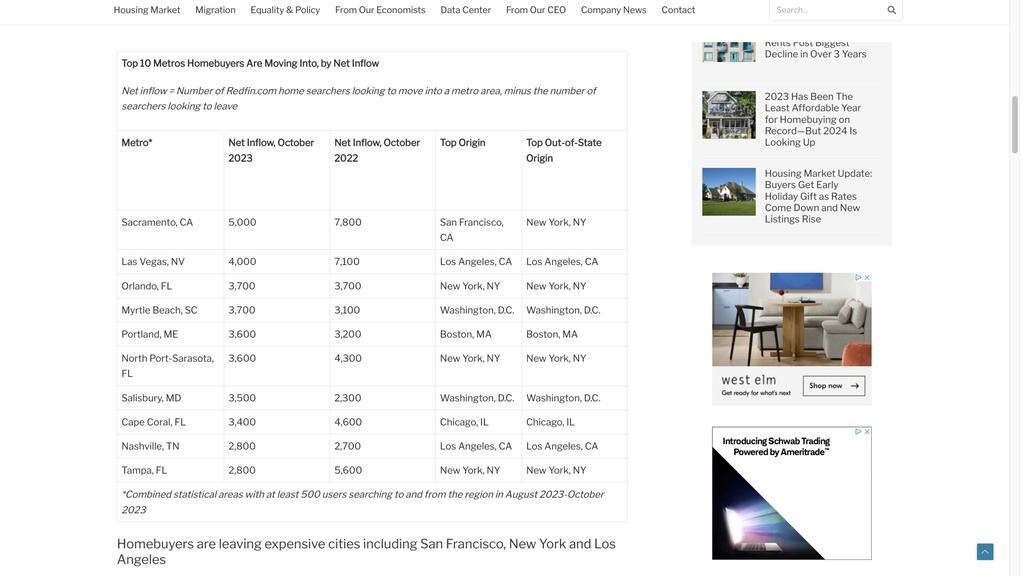 Task type: locate. For each thing, give the bounding box(es) containing it.
market for housing market update: buyers get early holiday gift as rates come down and new listings rise
[[804, 168, 836, 179]]

the right been
[[836, 91, 854, 102]]

2 horizontal spatial top
[[527, 137, 543, 149]]

market left migration
[[150, 4, 181, 15]]

1 horizontal spatial boston,
[[527, 329, 561, 340]]

1 our from the left
[[359, 4, 375, 15]]

in left over
[[801, 48, 809, 60]]

as
[[802, 25, 813, 37], [819, 191, 830, 202]]

inflow, up the '2022'
[[353, 137, 382, 149]]

ca inside san francisco, ca
[[440, 232, 454, 244]]

from for from our ceo
[[506, 4, 528, 15]]

1 vertical spatial in
[[495, 489, 503, 501]]

0 vertical spatial in
[[801, 48, 809, 60]]

company news link
[[574, 0, 655, 22]]

net inside net inflow, october 2023
[[229, 137, 245, 149]]

to left move
[[387, 85, 396, 97]]

and right york
[[569, 536, 592, 552]]

2 vertical spatial 2023
[[122, 504, 146, 516]]

None search field
[[770, 0, 903, 21]]

origin down out-
[[527, 152, 553, 164]]

net inflow, october 2022
[[335, 137, 420, 164]]

for right turns
[[834, 14, 847, 25]]

market
[[150, 4, 181, 15], [804, 168, 836, 179]]

nv
[[171, 256, 185, 268]]

san inside san francisco, ca
[[440, 217, 457, 228]]

october for net inflow, october 2023
[[278, 137, 314, 149]]

to left leave
[[202, 100, 212, 112]]

2,300
[[335, 392, 362, 404]]

1 horizontal spatial searchers
[[306, 85, 350, 97]]

0 horizontal spatial october
[[278, 137, 314, 149]]

3,700 for 3,700
[[229, 280, 256, 292]]

1 vertical spatial the
[[836, 91, 854, 102]]

cape coral, fl
[[122, 416, 186, 428]]

york,
[[549, 217, 571, 228], [463, 280, 485, 292], [549, 280, 571, 292], [463, 353, 485, 364], [549, 353, 571, 364], [463, 465, 485, 476], [549, 465, 571, 476]]

ad region
[[713, 273, 872, 406], [713, 427, 872, 560]]

1 from from the left
[[335, 4, 357, 15]]

of right number
[[587, 85, 596, 97]]

2 from from the left
[[506, 4, 528, 15]]

3,200
[[335, 329, 362, 340]]

top out-of-state origin
[[527, 137, 602, 164]]

our inside 'link'
[[359, 4, 375, 15]]

our left ceo
[[530, 4, 546, 15]]

0 vertical spatial and
[[822, 202, 838, 214]]

inflow, inside net inflow, october 2023
[[247, 137, 276, 149]]

0 vertical spatial 3,600
[[229, 329, 256, 340]]

been
[[811, 91, 834, 102]]

cities
[[328, 536, 361, 552]]

affordable
[[792, 102, 840, 114]]

top origin
[[440, 137, 486, 149]]

2 horizontal spatial 2023
[[765, 91, 790, 102]]

least
[[277, 489, 299, 501]]

0 horizontal spatial the
[[765, 14, 783, 25]]

0 horizontal spatial market
[[150, 4, 181, 15]]

2 il from the left
[[567, 416, 575, 428]]

0 horizontal spatial chicago, il
[[440, 416, 489, 428]]

net inflow, october 2023
[[229, 137, 314, 164]]

ny
[[573, 217, 587, 228], [487, 280, 501, 292], [573, 280, 587, 292], [487, 353, 501, 364], [573, 353, 587, 364], [487, 465, 501, 476], [573, 465, 587, 476]]

1 horizontal spatial inflow,
[[353, 137, 382, 149]]

2022
[[335, 152, 358, 164]]

2 2,800 from the top
[[229, 465, 256, 476]]

1 vertical spatial ad region
[[713, 427, 872, 560]]

2024
[[824, 125, 848, 137]]

of up leave
[[215, 85, 224, 97]]

sc
[[185, 304, 198, 316]]

in
[[801, 48, 809, 60], [495, 489, 503, 501]]

post
[[793, 37, 814, 48]]

year
[[842, 102, 862, 114]]

0 horizontal spatial boston,
[[440, 329, 474, 340]]

1 il from the left
[[481, 416, 489, 428]]

1 horizontal spatial our
[[530, 4, 546, 15]]

ceo
[[548, 4, 566, 15]]

2 vertical spatial and
[[569, 536, 592, 552]]

fl right coral,
[[175, 416, 186, 428]]

in right region
[[495, 489, 503, 501]]

md
[[166, 392, 181, 404]]

searchers down inflow at top left
[[122, 100, 166, 112]]

1 vertical spatial and
[[406, 489, 422, 501]]

1 horizontal spatial chicago,
[[527, 416, 565, 428]]

to for users
[[394, 489, 404, 501]]

1 horizontal spatial looking
[[352, 85, 385, 97]]

origin down "metro"
[[459, 137, 486, 149]]

top left "10"
[[122, 57, 138, 69]]

the right minus
[[533, 85, 548, 97]]

homebuyers down *combined
[[117, 536, 194, 552]]

4,600
[[335, 416, 362, 428]]

0 vertical spatial the
[[765, 14, 783, 25]]

1 vertical spatial origin
[[527, 152, 553, 164]]

1 horizontal spatial il
[[567, 416, 575, 428]]

october inside net inflow, october 2022
[[384, 137, 420, 149]]

policy
[[295, 4, 320, 15]]

1 horizontal spatial origin
[[527, 152, 553, 164]]

2 ma from the left
[[563, 329, 578, 340]]

0 horizontal spatial boston, ma
[[440, 329, 492, 340]]

2 chicago, il from the left
[[527, 416, 575, 428]]

fl inside the north port-sarasota, fl
[[122, 368, 133, 380]]

2 chicago, from the left
[[527, 416, 565, 428]]

2,800 up the areas
[[229, 465, 256, 476]]

the
[[765, 14, 783, 25], [836, 91, 854, 102]]

1 horizontal spatial in
[[801, 48, 809, 60]]

1 2,800 from the top
[[229, 441, 256, 452]]

metro *
[[122, 137, 152, 149]]

our for economists
[[359, 4, 375, 15]]

2 vertical spatial to
[[394, 489, 404, 501]]

1 horizontal spatial of
[[587, 85, 596, 97]]

looking down number
[[168, 100, 200, 112]]

1 vertical spatial as
[[819, 191, 830, 202]]

beach,
[[153, 304, 183, 316]]

1 horizontal spatial 2023
[[229, 152, 253, 164]]

0 vertical spatial market
[[150, 4, 181, 15]]

2023 inside *combined statistical areas with at least 500 users searching to and from the region in august 2023-october 2023
[[122, 504, 146, 516]]

from inside 'link'
[[335, 4, 357, 15]]

inflow, inside net inflow, october 2022
[[353, 137, 382, 149]]

1 horizontal spatial housing
[[765, 168, 802, 179]]

=
[[169, 85, 174, 97]]

looking
[[765, 137, 801, 148]]

1 horizontal spatial top
[[440, 137, 457, 149]]

0 horizontal spatial our
[[359, 4, 375, 15]]

net inside net inflow, october 2022
[[335, 137, 351, 149]]

areas
[[218, 489, 243, 501]]

1 vertical spatial francisco,
[[446, 536, 506, 552]]

the left tide
[[765, 14, 783, 25]]

0 vertical spatial ad region
[[713, 273, 872, 406]]

1 vertical spatial searchers
[[122, 100, 166, 112]]

the
[[533, 85, 548, 97], [448, 489, 463, 501]]

metros
[[153, 57, 185, 69]]

looking down inflow
[[352, 85, 385, 97]]

on
[[839, 114, 851, 125]]

home
[[278, 85, 304, 97]]

1 horizontal spatial for
[[834, 14, 847, 25]]

1 vertical spatial market
[[804, 168, 836, 179]]

gift
[[801, 191, 817, 202]]

number
[[550, 85, 585, 97]]

1 inflow, from the left
[[247, 137, 276, 149]]

1 vertical spatial 3,600
[[229, 353, 256, 364]]

new
[[841, 202, 861, 214], [527, 217, 547, 228], [440, 280, 461, 292], [527, 280, 547, 292], [440, 353, 461, 364], [527, 353, 547, 364], [440, 465, 461, 476], [527, 465, 547, 476], [509, 536, 537, 552]]

1 horizontal spatial the
[[533, 85, 548, 97]]

1 horizontal spatial ma
[[563, 329, 578, 340]]

0 horizontal spatial 2023
[[122, 504, 146, 516]]

the inside net inflow = number of redfin.com home searchers looking to move into a metro area, minus the number of searchers looking to leave
[[533, 85, 548, 97]]

0 horizontal spatial from
[[335, 4, 357, 15]]

from
[[424, 489, 446, 501]]

to right searching
[[394, 489, 404, 501]]

october inside net inflow, october 2023
[[278, 137, 314, 149]]

1 ad region from the top
[[713, 273, 872, 406]]

for
[[834, 14, 847, 25], [765, 114, 778, 125]]

with
[[245, 489, 264, 501]]

1 horizontal spatial as
[[819, 191, 830, 202]]

top left out-
[[527, 137, 543, 149]]

0 vertical spatial francisco,
[[459, 217, 504, 228]]

housing
[[114, 4, 149, 15], [765, 168, 802, 179]]

0 vertical spatial looking
[[352, 85, 385, 97]]

0 horizontal spatial the
[[448, 489, 463, 501]]

1 vertical spatial the
[[448, 489, 463, 501]]

portland,
[[122, 329, 162, 340]]

for up looking
[[765, 114, 778, 125]]

to inside *combined statistical areas with at least 500 users searching to and from the region in august 2023-october 2023
[[394, 489, 404, 501]]

1 horizontal spatial boston, ma
[[527, 329, 578, 340]]

2 inflow, from the left
[[353, 137, 382, 149]]

2 horizontal spatial and
[[822, 202, 838, 214]]

0 horizontal spatial chicago,
[[440, 416, 478, 428]]

net for number
[[122, 85, 138, 97]]

the inside the tide turns for renters as asking rents post biggest decline in over 3 years
[[765, 14, 783, 25]]

2 horizontal spatial october
[[567, 489, 604, 501]]

as left asking
[[802, 25, 813, 37]]

search image
[[888, 5, 897, 14]]

our
[[359, 4, 375, 15], [530, 4, 546, 15]]

0 vertical spatial housing
[[114, 4, 149, 15]]

salisbury,
[[122, 392, 164, 404]]

top inside top out-of-state origin
[[527, 137, 543, 149]]

market inside housing market update: buyers get early holiday gift as rates come down and new listings rise
[[804, 168, 836, 179]]

francisco, inside san francisco, ca
[[459, 217, 504, 228]]

fl up beach, at the left bottom
[[161, 280, 172, 292]]

net down leave
[[229, 137, 245, 149]]

homebuyers
[[187, 57, 244, 69], [117, 536, 194, 552]]

news
[[624, 4, 647, 15]]

area,
[[481, 85, 502, 97]]

1 vertical spatial homebuyers
[[117, 536, 194, 552]]

0 horizontal spatial and
[[406, 489, 422, 501]]

0 vertical spatial to
[[387, 85, 396, 97]]

state
[[578, 137, 602, 149]]

1 vertical spatial san
[[421, 536, 443, 552]]

1 horizontal spatial market
[[804, 168, 836, 179]]

1 3,600 from the top
[[229, 329, 256, 340]]

0 horizontal spatial as
[[802, 25, 813, 37]]

3,400
[[229, 416, 256, 428]]

our for ceo
[[530, 4, 546, 15]]

the right from
[[448, 489, 463, 501]]

3,700 for 3,100
[[229, 304, 256, 316]]

from
[[335, 4, 357, 15], [506, 4, 528, 15]]

as right gift
[[819, 191, 830, 202]]

and left from
[[406, 489, 422, 501]]

north port-sarasota, fl
[[122, 353, 214, 380]]

top for top out-of-state origin
[[527, 137, 543, 149]]

fl
[[161, 280, 172, 292], [122, 368, 133, 380], [175, 416, 186, 428], [156, 465, 167, 476]]

2,800 down 3,400
[[229, 441, 256, 452]]

from right policy
[[335, 4, 357, 15]]

1 vertical spatial 2,800
[[229, 465, 256, 476]]

0 vertical spatial for
[[834, 14, 847, 25]]

net left inflow at top left
[[122, 85, 138, 97]]

ca
[[180, 217, 193, 228], [440, 232, 454, 244], [499, 256, 513, 268], [585, 256, 599, 268], [499, 441, 513, 452], [585, 441, 599, 452]]

0 horizontal spatial looking
[[168, 100, 200, 112]]

least
[[765, 102, 790, 114]]

1 horizontal spatial the
[[836, 91, 854, 102]]

chicago, il
[[440, 416, 489, 428], [527, 416, 575, 428]]

net up the '2022'
[[335, 137, 351, 149]]

from for from our economists
[[335, 4, 357, 15]]

net inside net inflow = number of redfin.com home searchers looking to move into a metro area, minus the number of searchers looking to leave
[[122, 85, 138, 97]]

and right rise
[[822, 202, 838, 214]]

1 horizontal spatial and
[[569, 536, 592, 552]]

0 vertical spatial 2,800
[[229, 441, 256, 452]]

vegas,
[[140, 256, 169, 268]]

washington, d.c.
[[440, 304, 515, 316], [527, 304, 601, 316], [440, 392, 515, 404], [527, 392, 601, 404]]

0 vertical spatial 2023
[[765, 91, 790, 102]]

our left "economists" in the top left of the page
[[359, 4, 375, 15]]

0 horizontal spatial ma
[[476, 329, 492, 340]]

0 horizontal spatial of
[[215, 85, 224, 97]]

housing inside housing market update: buyers get early holiday gift as rates come down and new listings rise
[[765, 168, 802, 179]]

new inside housing market update: buyers get early holiday gift as rates come down and new listings rise
[[841, 202, 861, 214]]

has
[[792, 91, 809, 102]]

1 vertical spatial housing
[[765, 168, 802, 179]]

to for searchers
[[387, 85, 396, 97]]

1 horizontal spatial chicago, il
[[527, 416, 575, 428]]

top down a
[[440, 137, 457, 149]]

homebuyers up number
[[187, 57, 244, 69]]

0 horizontal spatial in
[[495, 489, 503, 501]]

0 vertical spatial san
[[440, 217, 457, 228]]

orlando,
[[122, 280, 159, 292]]

housing for housing market
[[114, 4, 149, 15]]

inflow, down the redfin.com
[[247, 137, 276, 149]]

0 horizontal spatial housing
[[114, 4, 149, 15]]

1 vertical spatial 2023
[[229, 152, 253, 164]]

0 vertical spatial the
[[533, 85, 548, 97]]

0 vertical spatial as
[[802, 25, 813, 37]]

are
[[247, 57, 263, 69]]

searchers down by
[[306, 85, 350, 97]]

inflow, for 2022
[[353, 137, 382, 149]]

out-
[[545, 137, 565, 149]]

3,600
[[229, 329, 256, 340], [229, 353, 256, 364]]

and inside *combined statistical areas with at least 500 users searching to and from the region in august 2023-october 2023
[[406, 489, 422, 501]]

and inside the 'homebuyers are leaving expensive cities including san francisco, new york and los angeles'
[[569, 536, 592, 552]]

1 horizontal spatial from
[[506, 4, 528, 15]]

0 horizontal spatial il
[[481, 416, 489, 428]]

1 vertical spatial for
[[765, 114, 778, 125]]

from left ceo
[[506, 4, 528, 15]]

3,600 for north port-sarasota, fl
[[229, 353, 256, 364]]

1 chicago, il from the left
[[440, 416, 489, 428]]

market inside housing market link
[[150, 4, 181, 15]]

0 vertical spatial origin
[[459, 137, 486, 149]]

2 3,600 from the top
[[229, 353, 256, 364]]

angeles,
[[459, 256, 497, 268], [545, 256, 583, 268], [459, 441, 497, 452], [545, 441, 583, 452]]

2 our from the left
[[530, 4, 546, 15]]

market up gift
[[804, 168, 836, 179]]

2,800
[[229, 441, 256, 452], [229, 465, 256, 476]]

fl down north on the bottom left of page
[[122, 368, 133, 380]]

housing for housing market update: buyers get early holiday gift as rates come down and new listings rise
[[765, 168, 802, 179]]

housing market update: buyers get early holiday gift as rates come down and new listings rise
[[765, 168, 873, 225]]

1 horizontal spatial october
[[384, 137, 420, 149]]

0 horizontal spatial origin
[[459, 137, 486, 149]]

migration link
[[188, 0, 243, 22]]

0 horizontal spatial top
[[122, 57, 138, 69]]

0 horizontal spatial for
[[765, 114, 778, 125]]

2023 inside 2023 has been the least affordable year for homebuying on record—but 2024 is looking up
[[765, 91, 790, 102]]

0 horizontal spatial inflow,
[[247, 137, 276, 149]]



Task type: describe. For each thing, give the bounding box(es) containing it.
of-
[[565, 137, 578, 149]]

1 of from the left
[[215, 85, 224, 97]]

the tide turns for renters as asking rents post biggest decline in over 3 years
[[765, 14, 867, 60]]

3,600 for portland, me
[[229, 329, 256, 340]]

5,600
[[335, 465, 362, 476]]

cape
[[122, 416, 145, 428]]

&
[[286, 4, 293, 15]]

by
[[321, 57, 332, 69]]

2023-
[[540, 489, 567, 501]]

0 horizontal spatial searchers
[[122, 100, 166, 112]]

top 10 metros homebuyers are moving into, by net inflow
[[122, 57, 382, 69]]

years
[[843, 48, 867, 60]]

3,500
[[229, 392, 256, 404]]

myrtle beach, sc
[[122, 304, 198, 316]]

down
[[794, 202, 820, 214]]

origin inside top out-of-state origin
[[527, 152, 553, 164]]

and for *combined statistical areas with at least 500 users searching to and from the region in august 2023-october 2023
[[406, 489, 422, 501]]

metro
[[122, 137, 149, 149]]

redfin.com
[[226, 85, 276, 97]]

number
[[176, 85, 213, 97]]

500
[[301, 489, 320, 501]]

francisco, inside the 'homebuyers are leaving expensive cities including san francisco, new york and los angeles'
[[446, 536, 506, 552]]

company news
[[581, 4, 647, 15]]

san francisco, ca
[[440, 217, 504, 244]]

nashville,
[[122, 441, 164, 452]]

listings
[[765, 214, 800, 225]]

asking
[[815, 25, 845, 37]]

net right by
[[334, 57, 350, 69]]

in inside *combined statistical areas with at least 500 users searching to and from the region in august 2023-october 2023
[[495, 489, 503, 501]]

2,800 for nashville, tn
[[229, 441, 256, 452]]

from our ceo link
[[499, 0, 574, 22]]

the inside *combined statistical areas with at least 500 users searching to and from the region in august 2023-october 2023
[[448, 489, 463, 501]]

decline
[[765, 48, 799, 60]]

1 ma from the left
[[476, 329, 492, 340]]

2 boston, ma from the left
[[527, 329, 578, 340]]

homebuyers inside the 'homebuyers are leaving expensive cities including san francisco, new york and los angeles'
[[117, 536, 194, 552]]

are
[[197, 536, 216, 552]]

new inside the 'homebuyers are leaving expensive cities including san francisco, new york and los angeles'
[[509, 536, 537, 552]]

tampa,
[[122, 465, 154, 476]]

*combined
[[122, 489, 171, 501]]

rents
[[765, 37, 791, 48]]

7,100
[[335, 256, 360, 268]]

inflow
[[140, 85, 167, 97]]

5,000
[[229, 217, 257, 228]]

holiday
[[765, 191, 799, 202]]

up
[[803, 137, 816, 148]]

net for 2022
[[335, 137, 351, 149]]

2023 has been the least affordable year for homebuying on record—but 2024 is looking up
[[765, 91, 862, 148]]

equality
[[251, 4, 284, 15]]

minus
[[504, 85, 531, 97]]

a
[[444, 85, 449, 97]]

move
[[398, 85, 423, 97]]

1 boston, from the left
[[440, 329, 474, 340]]

1 boston, ma from the left
[[440, 329, 492, 340]]

october for net inflow, october 2022
[[384, 137, 420, 149]]

7,800
[[335, 217, 362, 228]]

2,800 for tampa, fl
[[229, 465, 256, 476]]

0 vertical spatial homebuyers
[[187, 57, 244, 69]]

Search... search field
[[770, 0, 882, 20]]

into
[[425, 85, 442, 97]]

contact link
[[655, 0, 703, 22]]

october inside *combined statistical areas with at least 500 users searching to and from the region in august 2023-october 2023
[[567, 489, 604, 501]]

and inside housing market update: buyers get early holiday gift as rates come down and new listings rise
[[822, 202, 838, 214]]

orlando, fl
[[122, 280, 172, 292]]

homebuying
[[780, 114, 837, 125]]

migration
[[195, 4, 236, 15]]

0 vertical spatial searchers
[[306, 85, 350, 97]]

tide
[[785, 14, 805, 25]]

equality & policy
[[251, 4, 320, 15]]

port-
[[150, 353, 172, 364]]

update:
[[838, 168, 873, 179]]

for inside 2023 has been the least affordable year for homebuying on record—but 2024 is looking up
[[765, 114, 778, 125]]

3,100
[[335, 304, 360, 316]]

net for 2023
[[229, 137, 245, 149]]

3
[[834, 48, 840, 60]]

fl right tampa,
[[156, 465, 167, 476]]

inflow, for 2023
[[247, 137, 276, 149]]

1 vertical spatial to
[[202, 100, 212, 112]]

economists
[[377, 4, 426, 15]]

portland, me
[[122, 329, 178, 340]]

angeles
[[117, 552, 166, 567]]

and for homebuyers are leaving expensive cities including san francisco, new york and los angeles
[[569, 536, 592, 552]]

the inside 2023 has been the least affordable year for homebuying on record—but 2024 is looking up
[[836, 91, 854, 102]]

center
[[463, 4, 492, 15]]

housing market link
[[106, 0, 188, 22]]

1 chicago, from the left
[[440, 416, 478, 428]]

renters
[[765, 25, 800, 37]]

2,700
[[335, 441, 361, 452]]

top for top origin
[[440, 137, 457, 149]]

august
[[505, 489, 538, 501]]

at
[[266, 489, 275, 501]]

2 ad region from the top
[[713, 427, 872, 560]]

4,000
[[229, 256, 257, 268]]

for inside the tide turns for renters as asking rents post biggest decline in over 3 years
[[834, 14, 847, 25]]

biggest
[[816, 37, 850, 48]]

top for top 10 metros homebuyers are moving into, by net inflow
[[122, 57, 138, 69]]

los inside the 'homebuyers are leaving expensive cities including san francisco, new york and los angeles'
[[595, 536, 616, 552]]

*
[[149, 137, 152, 149]]

leaving
[[219, 536, 262, 552]]

region
[[465, 489, 493, 501]]

san inside the 'homebuyers are leaving expensive cities including san francisco, new york and los angeles'
[[421, 536, 443, 552]]

2 of from the left
[[587, 85, 596, 97]]

tampa, fl
[[122, 465, 167, 476]]

come
[[765, 202, 792, 214]]

*combined statistical areas with at least 500 users searching to and from the region in august 2023-october 2023
[[122, 489, 604, 516]]

nashville, tn
[[122, 441, 180, 452]]

from our economists
[[335, 4, 426, 15]]

buyers
[[765, 179, 797, 191]]

tn
[[166, 441, 180, 452]]

sarasota,
[[172, 353, 214, 364]]

coral,
[[147, 416, 173, 428]]

2 boston, from the left
[[527, 329, 561, 340]]

expensive
[[265, 536, 326, 552]]

2023 inside net inflow, october 2023
[[229, 152, 253, 164]]

including
[[363, 536, 418, 552]]

record—but
[[765, 125, 822, 137]]

in inside the tide turns for renters as asking rents post biggest decline in over 3 years
[[801, 48, 809, 60]]

myrtle
[[122, 304, 151, 316]]

sacramento, ca
[[122, 217, 193, 228]]

york
[[539, 536, 567, 552]]

from our economists link
[[328, 0, 433, 22]]

as inside the tide turns for renters as asking rents post biggest decline in over 3 years
[[802, 25, 813, 37]]

10
[[140, 57, 151, 69]]

4,300
[[335, 353, 362, 364]]

market for housing market
[[150, 4, 181, 15]]

1 vertical spatial looking
[[168, 100, 200, 112]]

equality & policy link
[[243, 0, 328, 22]]

as inside housing market update: buyers get early holiday gift as rates come down and new listings rise
[[819, 191, 830, 202]]

over
[[811, 48, 832, 60]]



Task type: vqa. For each thing, say whether or not it's contained in the screenshot.
october inside *Combined statistical areas with at least 500 users searching to and from the region in August 2023-October 2023
yes



